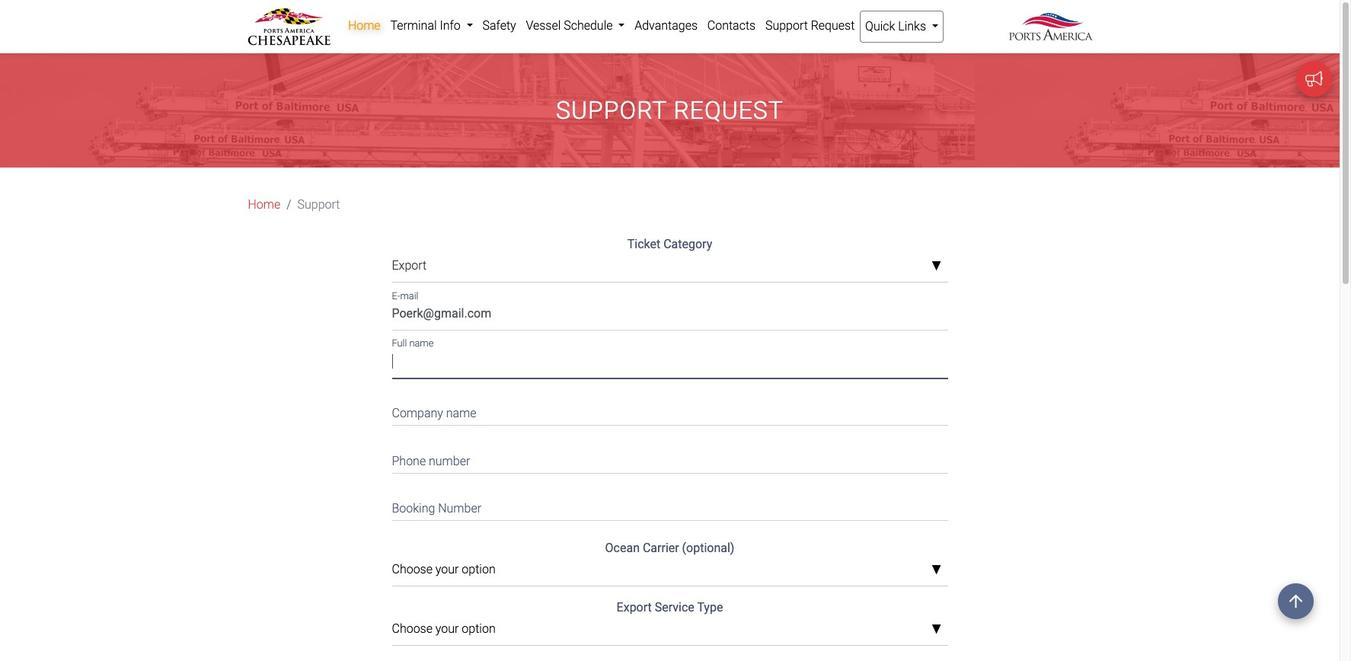 Task type: locate. For each thing, give the bounding box(es) containing it.
0 horizontal spatial support
[[298, 198, 340, 212]]

E-mail email field
[[392, 301, 948, 331]]

0 horizontal spatial name
[[409, 338, 434, 349]]

contacts
[[707, 18, 756, 33]]

0 horizontal spatial home link
[[248, 196, 280, 214]]

choose
[[392, 562, 433, 577], [392, 622, 433, 636]]

0 horizontal spatial export
[[392, 259, 427, 273]]

support inside 'link'
[[765, 18, 808, 33]]

safety link
[[478, 11, 521, 41]]

full name
[[392, 338, 434, 349]]

1 horizontal spatial support
[[556, 96, 667, 125]]

1 vertical spatial home
[[248, 198, 280, 212]]

ticket
[[627, 237, 661, 252]]

1 vertical spatial request
[[674, 96, 784, 125]]

0 vertical spatial request
[[811, 18, 855, 33]]

support
[[765, 18, 808, 33], [556, 96, 667, 125], [298, 198, 340, 212]]

1 horizontal spatial name
[[446, 406, 476, 420]]

number
[[438, 501, 481, 516]]

0 vertical spatial support request
[[765, 18, 855, 33]]

your
[[436, 562, 459, 577], [436, 622, 459, 636]]

1 vertical spatial choose your option
[[392, 622, 496, 636]]

vessel
[[526, 18, 561, 33]]

contacts link
[[703, 11, 761, 41]]

1 choose from the top
[[392, 562, 433, 577]]

export for export service type
[[617, 600, 652, 615]]

links
[[898, 19, 926, 34]]

1 horizontal spatial home link
[[343, 11, 385, 41]]

2 vertical spatial ▼
[[931, 624, 942, 636]]

0 vertical spatial support
[[765, 18, 808, 33]]

2 vertical spatial support
[[298, 198, 340, 212]]

0 vertical spatial choose
[[392, 562, 433, 577]]

phone number
[[392, 454, 470, 468]]

0 vertical spatial option
[[462, 562, 496, 577]]

booking number
[[392, 501, 481, 516]]

export
[[392, 259, 427, 273], [617, 600, 652, 615]]

name
[[409, 338, 434, 349], [446, 406, 476, 420]]

name right full
[[409, 338, 434, 349]]

category
[[664, 237, 712, 252]]

Booking Number text field
[[392, 492, 948, 521]]

0 vertical spatial ▼
[[931, 260, 942, 273]]

1 vertical spatial name
[[446, 406, 476, 420]]

1 vertical spatial support request
[[556, 96, 784, 125]]

0 vertical spatial home
[[348, 18, 381, 33]]

1 horizontal spatial export
[[617, 600, 652, 615]]

0 vertical spatial your
[[436, 562, 459, 577]]

export service type
[[617, 600, 723, 615]]

0 vertical spatial home link
[[343, 11, 385, 41]]

0 vertical spatial name
[[409, 338, 434, 349]]

0 vertical spatial export
[[392, 259, 427, 273]]

full
[[392, 338, 407, 349]]

option
[[462, 562, 496, 577], [462, 622, 496, 636]]

name right company
[[446, 406, 476, 420]]

1 horizontal spatial request
[[811, 18, 855, 33]]

1 horizontal spatial home
[[348, 18, 381, 33]]

1 vertical spatial choose
[[392, 622, 433, 636]]

safety
[[483, 18, 516, 33]]

export left service
[[617, 600, 652, 615]]

mail
[[400, 290, 418, 302]]

choose your option
[[392, 562, 496, 577], [392, 622, 496, 636]]

Phone number text field
[[392, 444, 948, 474]]

terminal info
[[390, 18, 464, 33]]

support request
[[765, 18, 855, 33], [556, 96, 784, 125]]

carrier
[[643, 541, 679, 556]]

phone
[[392, 454, 426, 468]]

2 choose from the top
[[392, 622, 433, 636]]

1 vertical spatial option
[[462, 622, 496, 636]]

1 vertical spatial ▼
[[931, 564, 942, 576]]

1 vertical spatial export
[[617, 600, 652, 615]]

quick links
[[865, 19, 929, 34]]

0 vertical spatial choose your option
[[392, 562, 496, 577]]

▼
[[931, 260, 942, 273], [931, 564, 942, 576], [931, 624, 942, 636]]

terminal info link
[[385, 11, 478, 41]]

request
[[811, 18, 855, 33], [674, 96, 784, 125]]

export up mail
[[392, 259, 427, 273]]

home
[[348, 18, 381, 33], [248, 198, 280, 212]]

1 vertical spatial your
[[436, 622, 459, 636]]

vessel schedule link
[[521, 11, 630, 41]]

0 horizontal spatial home
[[248, 198, 280, 212]]

2 your from the top
[[436, 622, 459, 636]]

go to top image
[[1278, 583, 1314, 619]]

number
[[429, 454, 470, 468]]

Company name text field
[[392, 397, 948, 426]]

quick links link
[[860, 11, 944, 43]]

2 horizontal spatial support
[[765, 18, 808, 33]]

advantages
[[635, 18, 698, 33]]

home link
[[343, 11, 385, 41], [248, 196, 280, 214]]

1 choose your option from the top
[[392, 562, 496, 577]]



Task type: vqa. For each thing, say whether or not it's contained in the screenshot.
00:04:08
no



Task type: describe. For each thing, give the bounding box(es) containing it.
ticket category
[[627, 237, 712, 252]]

home for the bottommost home link
[[248, 198, 280, 212]]

type
[[697, 600, 723, 615]]

name for company name
[[446, 406, 476, 420]]

quick
[[865, 19, 895, 34]]

booking
[[392, 501, 435, 516]]

2 choose your option from the top
[[392, 622, 496, 636]]

company
[[392, 406, 443, 420]]

advantages link
[[630, 11, 703, 41]]

info
[[440, 18, 461, 33]]

1 your from the top
[[436, 562, 459, 577]]

company name
[[392, 406, 476, 420]]

schedule
[[564, 18, 613, 33]]

1 ▼ from the top
[[931, 260, 942, 273]]

e-mail
[[392, 290, 418, 302]]

1 vertical spatial home link
[[248, 196, 280, 214]]

service
[[655, 600, 694, 615]]

Full name text field
[[392, 349, 948, 378]]

terminal
[[390, 18, 437, 33]]

(optional)
[[682, 541, 735, 556]]

3 ▼ from the top
[[931, 624, 942, 636]]

ocean
[[605, 541, 640, 556]]

2 ▼ from the top
[[931, 564, 942, 576]]

support request link
[[761, 11, 860, 41]]

name for full name
[[409, 338, 434, 349]]

export for export
[[392, 259, 427, 273]]

e-
[[392, 290, 400, 302]]

1 vertical spatial support
[[556, 96, 667, 125]]

home for the right home link
[[348, 18, 381, 33]]

1 option from the top
[[462, 562, 496, 577]]

support request inside 'link'
[[765, 18, 855, 33]]

vessel schedule
[[526, 18, 616, 33]]

0 horizontal spatial request
[[674, 96, 784, 125]]

request inside 'link'
[[811, 18, 855, 33]]

2 option from the top
[[462, 622, 496, 636]]

ocean carrier (optional)
[[605, 541, 735, 556]]



